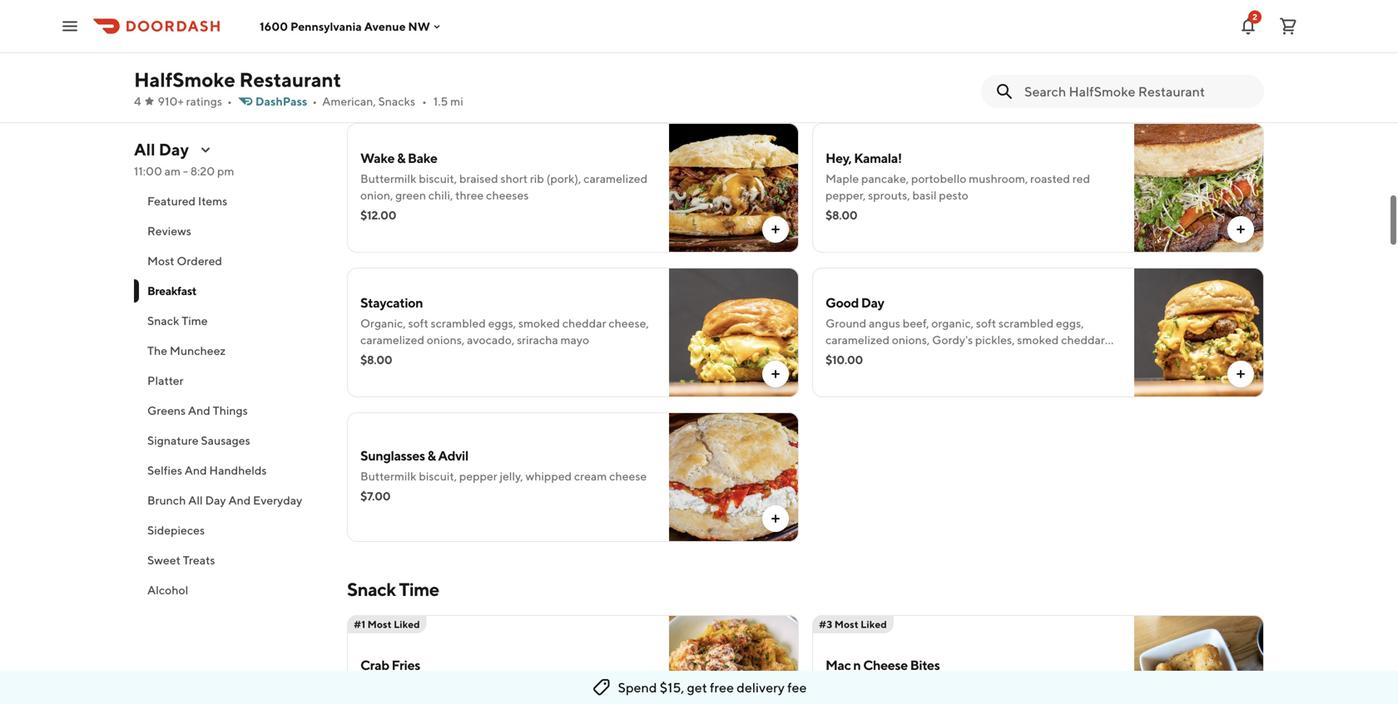 Task type: vqa. For each thing, say whether or not it's contained in the screenshot.


Task type: locate. For each thing, give the bounding box(es) containing it.
scrambled up pickles,
[[999, 317, 1054, 330]]

time up the muncheez
[[182, 314, 208, 328]]

0 vertical spatial smoked
[[518, 317, 560, 330]]

&
[[397, 150, 405, 166], [427, 448, 436, 464]]

pickles,
[[975, 333, 1015, 347]]

scrambled left pimento
[[502, 27, 557, 41]]

am
[[165, 164, 181, 178]]

0 vertical spatial add item to cart image
[[1234, 223, 1248, 236]]

1 horizontal spatial avocado,
[[1043, 27, 1090, 41]]

1 • from the left
[[227, 94, 232, 108]]

2 bacon, from the left
[[1005, 27, 1040, 41]]

good
[[826, 295, 859, 311]]

& left bake
[[397, 150, 405, 166]]

snack time button
[[134, 306, 327, 336]]

hey, kamala! image
[[1134, 123, 1264, 253]]

snack time down breakfast on the top left of the page
[[147, 314, 208, 328]]

1 vertical spatial buttermilk
[[360, 470, 417, 484]]

all
[[134, 140, 155, 159], [188, 494, 203, 508]]

english up tomato,
[[826, 27, 865, 41]]

day for good
[[861, 295, 884, 311]]

portobello
[[911, 172, 967, 186]]

1 buttermilk from the top
[[360, 172, 417, 186]]

2 buttermilk from the top
[[360, 470, 417, 484]]

sidepieces
[[147, 524, 205, 538]]

1 vertical spatial add item to cart image
[[769, 368, 782, 381]]

2 vertical spatial and
[[228, 494, 251, 508]]

1 horizontal spatial &
[[427, 448, 436, 464]]

staycation organic, soft scrambled eggs, smoked cheddar cheese, caramelized onions, avocado, sriracha mayo $8.00
[[360, 295, 649, 367]]

0 items, open order cart image
[[1278, 16, 1298, 36]]

n
[[853, 658, 861, 674]]

brunch all day and everyday button
[[134, 486, 327, 516]]

scrambled right organic,
[[431, 317, 486, 330]]

1 bacon, from the left
[[441, 27, 477, 41]]

day up am
[[159, 140, 189, 159]]

most inside "most ordered" button
[[147, 254, 174, 268]]

0 horizontal spatial snack
[[147, 314, 179, 328]]

0 horizontal spatial avocado,
[[467, 333, 515, 347]]

caramelized down organic,
[[360, 333, 424, 347]]

sprouts,
[[868, 189, 910, 202]]

sriracha
[[517, 333, 558, 347]]

gordy's
[[932, 333, 973, 347]]

1 horizontal spatial liked
[[861, 619, 887, 631]]

• down halfsmoke restaurant
[[227, 94, 232, 108]]

pesto
[[939, 189, 969, 202]]

day down the selfies and handhelds
[[205, 494, 226, 508]]

biscuit, up chili,
[[419, 172, 457, 186]]

1 horizontal spatial muffin,
[[867, 27, 904, 41]]

2 horizontal spatial caramelized
[[826, 333, 890, 347]]

cheddar
[[562, 317, 606, 330], [1061, 333, 1105, 347]]

most for mac
[[835, 619, 859, 631]]

0 vertical spatial cheese,
[[360, 44, 401, 57]]

0 horizontal spatial english
[[360, 27, 399, 41]]

1 vertical spatial day
[[861, 295, 884, 311]]

wake & bake image
[[669, 123, 799, 253]]

caramelized inside good day ground angus beef, organic, soft scrambled eggs, caramelized onions, gordy's pickles, smoked cheddar cheese, dijonaise
[[826, 333, 890, 347]]

bake
[[408, 150, 437, 166]]

1 horizontal spatial most
[[368, 619, 392, 631]]

liked up mac n cheese bites
[[861, 619, 887, 631]]

sausages
[[201, 434, 250, 448]]

soft down staycation
[[408, 317, 428, 330]]

biscuit, inside the wake & bake buttermilk biscuit, braised short rib (pork), caramelized onion, green chili, three cheeses $12.00
[[419, 172, 457, 186]]

& inside the wake & bake buttermilk biscuit, braised short rib (pork), caramelized onion, green chili, three cheeses $12.00
[[397, 150, 405, 166]]

add item to cart image
[[1234, 223, 1248, 236], [769, 368, 782, 381]]

0 vertical spatial snack
[[147, 314, 179, 328]]

$15,
[[660, 680, 684, 696]]

0 horizontal spatial add item to cart image
[[769, 368, 782, 381]]

buttermilk inside the wake & bake buttermilk biscuit, braised short rib (pork), caramelized onion, green chili, three cheeses $12.00
[[360, 172, 417, 186]]

& left advil
[[427, 448, 436, 464]]

1 vertical spatial smoked
[[1017, 333, 1059, 347]]

and up signature sausages
[[188, 404, 210, 418]]

red
[[1073, 172, 1090, 186]]

2 vertical spatial cheese,
[[826, 350, 866, 364]]

1 horizontal spatial smoked
[[1017, 333, 1059, 347]]

0 horizontal spatial all
[[134, 140, 155, 159]]

most
[[147, 254, 174, 268], [368, 619, 392, 631], [835, 619, 859, 631]]

1 horizontal spatial snack time
[[347, 579, 439, 601]]

0 horizontal spatial scrambled
[[431, 317, 486, 330]]

1 biscuit, from the top
[[419, 172, 457, 186]]

morning bae english muffin, bacon, soft scrambled eggs, pimento cheese, arugula
[[360, 5, 634, 57]]

morning
[[360, 5, 410, 21]]

• left 1.5 at the left top of the page
[[422, 94, 427, 108]]

bacon, up arugula
[[441, 27, 477, 41]]

delivery
[[737, 680, 785, 696]]

2 horizontal spatial day
[[861, 295, 884, 311]]

whipped
[[526, 470, 572, 484]]

0 horizontal spatial cheese,
[[360, 44, 401, 57]]

all up 11:00
[[134, 140, 155, 159]]

#1 most liked
[[354, 619, 420, 631]]

1 horizontal spatial eggs,
[[559, 27, 587, 41]]

1 vertical spatial &
[[427, 448, 436, 464]]

biscuit, down advil
[[419, 470, 457, 484]]

buttermilk up onion,
[[360, 172, 417, 186]]

egg
[[907, 27, 927, 41]]

alcohol button
[[134, 576, 327, 606]]

1 horizontal spatial onions,
[[892, 333, 930, 347]]

1 horizontal spatial soft
[[479, 27, 499, 41]]

1 horizontal spatial add item to cart image
[[1234, 223, 1248, 236]]

buttermilk
[[360, 172, 417, 186], [360, 470, 417, 484]]

sweet treats button
[[134, 546, 327, 576]]

biscuit, for bake
[[419, 172, 457, 186]]

0 horizontal spatial &
[[397, 150, 405, 166]]

most right #1
[[368, 619, 392, 631]]

1 horizontal spatial caramelized
[[584, 172, 648, 186]]

0 horizontal spatial smoked
[[518, 317, 560, 330]]

cheddar inside staycation organic, soft scrambled eggs, smoked cheddar cheese, caramelized onions, avocado, sriracha mayo $8.00
[[562, 317, 606, 330]]

2 liked from the left
[[861, 619, 887, 631]]

0 horizontal spatial soft
[[408, 317, 428, 330]]

3 • from the left
[[422, 94, 427, 108]]

2
[[1253, 12, 1258, 22]]

0 vertical spatial avocado,
[[1043, 27, 1090, 41]]

1 horizontal spatial cheddar
[[1061, 333, 1105, 347]]

day up angus
[[861, 295, 884, 311]]

2 vertical spatial add item to cart image
[[769, 513, 782, 526]]

1 vertical spatial snack
[[347, 579, 396, 601]]

• down restaurant
[[312, 94, 317, 108]]

0 vertical spatial day
[[159, 140, 189, 159]]

caramelized inside the wake & bake buttermilk biscuit, braised short rib (pork), caramelized onion, green chili, three cheeses $12.00
[[584, 172, 648, 186]]

0 vertical spatial snack time
[[147, 314, 208, 328]]

reviews
[[147, 224, 191, 238]]

Item Search search field
[[1025, 82, 1251, 101]]

1 horizontal spatial english
[[826, 27, 865, 41]]

restaurant
[[239, 68, 341, 92]]

eggs, inside staycation organic, soft scrambled eggs, smoked cheddar cheese, caramelized onions, avocado, sriracha mayo $8.00
[[488, 317, 516, 330]]

cheese,
[[360, 44, 401, 57], [609, 317, 649, 330], [826, 350, 866, 364]]

0 horizontal spatial cheddar
[[562, 317, 606, 330]]

0 horizontal spatial eggs,
[[488, 317, 516, 330]]

1 vertical spatial biscuit,
[[419, 470, 457, 484]]

crab fries
[[360, 658, 420, 674]]

2 muffin, from the left
[[867, 27, 904, 41]]

scrambled
[[502, 27, 557, 41], [431, 317, 486, 330], [999, 317, 1054, 330]]

$8.00 inside hey, kamala! maple pancake, portobello mushroom, roasted red pepper, sprouts, basil pesto $8.00
[[826, 208, 858, 222]]

the muncheez button
[[134, 336, 327, 366]]

0 vertical spatial time
[[182, 314, 208, 328]]

2 onions, from the left
[[892, 333, 930, 347]]

0 vertical spatial cheddar
[[562, 317, 606, 330]]

english inside morning bae english muffin, bacon, soft scrambled eggs, pimento cheese, arugula
[[360, 27, 399, 41]]

1 horizontal spatial cheese,
[[609, 317, 649, 330]]

snack time
[[147, 314, 208, 328], [347, 579, 439, 601]]

alcohol
[[147, 584, 188, 598]]

time up #1 most liked
[[399, 579, 439, 601]]

snack up the the
[[147, 314, 179, 328]]

1600
[[260, 19, 288, 33]]

muffin, up sprouts
[[867, 27, 904, 41]]

dijonaise
[[868, 350, 915, 364]]

0 vertical spatial and
[[188, 404, 210, 418]]

biscuit, for advil
[[419, 470, 457, 484]]

avocado, left sriracha
[[467, 333, 515, 347]]

eggs,
[[559, 27, 587, 41], [488, 317, 516, 330], [1056, 317, 1084, 330]]

liked up "fries"
[[394, 619, 420, 631]]

1 horizontal spatial scrambled
[[502, 27, 557, 41]]

1 vertical spatial cheddar
[[1061, 333, 1105, 347]]

and down signature sausages
[[185, 464, 207, 478]]

selfies
[[147, 464, 182, 478]]

angus
[[869, 317, 900, 330]]

buttermilk for wake
[[360, 172, 417, 186]]

0 horizontal spatial time
[[182, 314, 208, 328]]

bacon,
[[441, 27, 477, 41], [1005, 27, 1040, 41]]

snack
[[147, 314, 179, 328], [347, 579, 396, 601]]

1 horizontal spatial time
[[399, 579, 439, 601]]

uncle bernie image
[[1134, 0, 1264, 108]]

liked
[[394, 619, 420, 631], [861, 619, 887, 631]]

cheese, inside morning bae english muffin, bacon, soft scrambled eggs, pimento cheese, arugula
[[360, 44, 401, 57]]

buttermilk down sunglasses
[[360, 470, 417, 484]]

1 liked from the left
[[394, 619, 420, 631]]

all inside brunch all day and everyday button
[[188, 494, 203, 508]]

and down handhelds
[[228, 494, 251, 508]]

muffin,
[[402, 27, 439, 41], [867, 27, 904, 41]]

spend $15, get free delivery fee
[[618, 680, 807, 696]]

1 english from the left
[[360, 27, 399, 41]]

bacon, right the turkey
[[1005, 27, 1040, 41]]

muffin, up arugula
[[402, 27, 439, 41]]

0 vertical spatial &
[[397, 150, 405, 166]]

ratings
[[186, 94, 222, 108]]

most ordered
[[147, 254, 222, 268]]

1 vertical spatial $8.00
[[360, 353, 392, 367]]

scrambled inside morning bae english muffin, bacon, soft scrambled eggs, pimento cheese, arugula
[[502, 27, 557, 41]]

snack inside button
[[147, 314, 179, 328]]

fee
[[787, 680, 807, 696]]

1 vertical spatial add item to cart image
[[1234, 368, 1248, 381]]

1 muffin, from the left
[[402, 27, 439, 41]]

dashpass
[[255, 94, 307, 108]]

organic,
[[932, 317, 974, 330]]

1 horizontal spatial day
[[205, 494, 226, 508]]

mac
[[826, 658, 851, 674]]

day inside good day ground angus beef, organic, soft scrambled eggs, caramelized onions, gordy's pickles, smoked cheddar cheese, dijonaise
[[861, 295, 884, 311]]

1 horizontal spatial •
[[312, 94, 317, 108]]

mayo
[[561, 333, 589, 347]]

caramelized down the ground
[[826, 333, 890, 347]]

$8.00
[[826, 208, 858, 222], [360, 353, 392, 367]]

1 onions, from the left
[[427, 333, 465, 347]]

day
[[159, 140, 189, 159], [861, 295, 884, 311], [205, 494, 226, 508]]

caramelized right (pork),
[[584, 172, 648, 186]]

2 horizontal spatial cheese,
[[826, 350, 866, 364]]

muncheez
[[170, 344, 226, 358]]

1 horizontal spatial $8.00
[[826, 208, 858, 222]]

0 vertical spatial biscuit,
[[419, 172, 457, 186]]

selfies and handhelds
[[147, 464, 267, 478]]

green
[[395, 189, 426, 202]]

avocado, right the turkey
[[1043, 27, 1090, 41]]

soft right nw at the left top
[[479, 27, 499, 41]]

2 horizontal spatial •
[[422, 94, 427, 108]]

$8.00 down organic,
[[360, 353, 392, 367]]

hey, kamala! maple pancake, portobello mushroom, roasted red pepper, sprouts, basil pesto $8.00
[[826, 150, 1090, 222]]

0 horizontal spatial day
[[159, 140, 189, 159]]

menus image
[[199, 143, 212, 156]]

1 horizontal spatial all
[[188, 494, 203, 508]]

2 horizontal spatial scrambled
[[999, 317, 1054, 330]]

day inside button
[[205, 494, 226, 508]]

ordered
[[177, 254, 222, 268]]

most ordered button
[[134, 246, 327, 276]]

0 horizontal spatial most
[[147, 254, 174, 268]]

1 vertical spatial all
[[188, 494, 203, 508]]

smoked right pickles,
[[1017, 333, 1059, 347]]

1 vertical spatial time
[[399, 579, 439, 601]]

0 horizontal spatial caramelized
[[360, 333, 424, 347]]

1 horizontal spatial bacon,
[[1005, 27, 1040, 41]]

2 horizontal spatial soft
[[976, 317, 996, 330]]

advil
[[438, 448, 468, 464]]

0 vertical spatial add item to cart image
[[769, 223, 782, 236]]

2 english from the left
[[826, 27, 865, 41]]

0 horizontal spatial snack time
[[147, 314, 208, 328]]

2 horizontal spatial eggs,
[[1056, 317, 1084, 330]]

buttermilk inside sunglasses & advil buttermilk biscuit, pepper jelly, whipped cream cheese $7.00
[[360, 470, 417, 484]]

snack up #1
[[347, 579, 396, 601]]

0 horizontal spatial muffin,
[[402, 27, 439, 41]]

time inside button
[[182, 314, 208, 328]]

$8.00 down pepper,
[[826, 208, 858, 222]]

2 biscuit, from the top
[[419, 470, 457, 484]]

all right brunch on the left bottom of page
[[188, 494, 203, 508]]

0 vertical spatial $8.00
[[826, 208, 858, 222]]

caramelized for ground
[[826, 333, 890, 347]]

0 horizontal spatial $8.00
[[360, 353, 392, 367]]

1600 pennsylvania avenue nw
[[260, 19, 430, 33]]

the
[[147, 344, 167, 358]]

1 vertical spatial cheese,
[[609, 317, 649, 330]]

three
[[455, 189, 484, 202]]

signature
[[147, 434, 199, 448]]

notification bell image
[[1239, 16, 1258, 36]]

1 vertical spatial avocado,
[[467, 333, 515, 347]]

& inside sunglasses & advil buttermilk biscuit, pepper jelly, whipped cream cheese $7.00
[[427, 448, 436, 464]]

jelly,
[[500, 470, 523, 484]]

smoked up sriracha
[[518, 317, 560, 330]]

0 horizontal spatial onions,
[[427, 333, 465, 347]]

biscuit, inside sunglasses & advil buttermilk biscuit, pepper jelly, whipped cream cheese $7.00
[[419, 470, 457, 484]]

0 vertical spatial buttermilk
[[360, 172, 417, 186]]

good day image
[[1134, 268, 1264, 398]]

0 horizontal spatial bacon,
[[441, 27, 477, 41]]

soft
[[479, 27, 499, 41], [408, 317, 428, 330], [976, 317, 996, 330]]

soft up pickles,
[[976, 317, 996, 330]]

0 horizontal spatial •
[[227, 94, 232, 108]]

american,
[[322, 94, 376, 108]]

english down the morning in the top of the page
[[360, 27, 399, 41]]

1 vertical spatial and
[[185, 464, 207, 478]]

add item to cart image
[[769, 223, 782, 236], [1234, 368, 1248, 381], [769, 513, 782, 526]]

most down reviews
[[147, 254, 174, 268]]

0 horizontal spatial liked
[[394, 619, 420, 631]]

platter button
[[134, 366, 327, 396]]

eggs, inside good day ground angus beef, organic, soft scrambled eggs, caramelized onions, gordy's pickles, smoked cheddar cheese, dijonaise
[[1056, 317, 1084, 330]]

mi
[[450, 94, 463, 108]]

most right the '#3'
[[835, 619, 859, 631]]

snack time up #1 most liked
[[347, 579, 439, 601]]

items
[[198, 194, 227, 208]]

2 horizontal spatial most
[[835, 619, 859, 631]]

2 vertical spatial day
[[205, 494, 226, 508]]



Task type: describe. For each thing, give the bounding box(es) containing it.
spend
[[618, 680, 657, 696]]

breakfast
[[147, 284, 196, 298]]

sprouts
[[869, 44, 908, 57]]

brunch
[[147, 494, 186, 508]]

smoked inside staycation organic, soft scrambled eggs, smoked cheddar cheese, caramelized onions, avocado, sriracha mayo $8.00
[[518, 317, 560, 330]]

crab fries image
[[669, 616, 799, 705]]

add item to cart image for good day
[[1234, 368, 1248, 381]]

wake & bake buttermilk biscuit, braised short rib (pork), caramelized onion, green chili, three cheeses $12.00
[[360, 150, 648, 222]]

morning bae image
[[669, 0, 799, 108]]

$8.00 inside staycation organic, soft scrambled eggs, smoked cheddar cheese, caramelized onions, avocado, sriracha mayo $8.00
[[360, 353, 392, 367]]

snack time inside button
[[147, 314, 208, 328]]

short
[[501, 172, 528, 186]]

0 vertical spatial all
[[134, 140, 155, 159]]

eggs, inside morning bae english muffin, bacon, soft scrambled eggs, pimento cheese, arugula
[[559, 27, 587, 41]]

4
[[134, 94, 141, 108]]

liked for fries
[[394, 619, 420, 631]]

1 horizontal spatial snack
[[347, 579, 396, 601]]

good day ground angus beef, organic, soft scrambled eggs, caramelized onions, gordy's pickles, smoked cheddar cheese, dijonaise
[[826, 295, 1105, 364]]

910+ ratings •
[[158, 94, 232, 108]]

treats
[[183, 554, 215, 568]]

2 • from the left
[[312, 94, 317, 108]]

scrambled inside staycation organic, soft scrambled eggs, smoked cheddar cheese, caramelized onions, avocado, sriracha mayo $8.00
[[431, 317, 486, 330]]

cheese, inside good day ground angus beef, organic, soft scrambled eggs, caramelized onions, gordy's pickles, smoked cheddar cheese, dijonaise
[[826, 350, 866, 364]]

mushroom,
[[969, 172, 1028, 186]]

mac n cheese bites
[[826, 658, 940, 674]]

-
[[183, 164, 188, 178]]

bacon, inside english muffin, egg whites, turkey bacon, avocado, tomato, sprouts
[[1005, 27, 1040, 41]]

onion,
[[360, 189, 393, 202]]

smoked inside good day ground angus beef, organic, soft scrambled eggs, caramelized onions, gordy's pickles, smoked cheddar cheese, dijonaise
[[1017, 333, 1059, 347]]

add item to cart image for hey, kamala!
[[1234, 223, 1248, 236]]

#3 most liked
[[819, 619, 887, 631]]

avocado, inside english muffin, egg whites, turkey bacon, avocado, tomato, sprouts
[[1043, 27, 1090, 41]]

sweet
[[147, 554, 181, 568]]

cream
[[574, 470, 607, 484]]

kamala!
[[854, 150, 902, 166]]

scrambled inside good day ground angus beef, organic, soft scrambled eggs, caramelized onions, gordy's pickles, smoked cheddar cheese, dijonaise
[[999, 317, 1054, 330]]

featured
[[147, 194, 196, 208]]

basil
[[913, 189, 937, 202]]

• for 910+ ratings •
[[227, 94, 232, 108]]

add item to cart image for staycation
[[769, 368, 782, 381]]

avenue
[[364, 19, 406, 33]]

handhelds
[[209, 464, 267, 478]]

cheese
[[863, 658, 908, 674]]

maple
[[826, 172, 859, 186]]

day for all
[[159, 140, 189, 159]]

add item to cart image for sunglasses & advil
[[769, 513, 782, 526]]

cheddar inside good day ground angus beef, organic, soft scrambled eggs, caramelized onions, gordy's pickles, smoked cheddar cheese, dijonaise
[[1061, 333, 1105, 347]]

liked for n
[[861, 619, 887, 631]]

onions, inside good day ground angus beef, organic, soft scrambled eggs, caramelized onions, gordy's pickles, smoked cheddar cheese, dijonaise
[[892, 333, 930, 347]]

beef,
[[903, 317, 929, 330]]

sunglasses & advil buttermilk biscuit, pepper jelly, whipped cream cheese $7.00
[[360, 448, 647, 504]]

most for crab
[[368, 619, 392, 631]]

& for sunglasses
[[427, 448, 436, 464]]

muffin, inside english muffin, egg whites, turkey bacon, avocado, tomato, sprouts
[[867, 27, 904, 41]]

11:00
[[134, 164, 162, 178]]

$7.00
[[360, 490, 391, 504]]

hey,
[[826, 150, 852, 166]]

tomato,
[[826, 44, 867, 57]]

halfsmoke
[[134, 68, 235, 92]]

& for wake
[[397, 150, 405, 166]]

and for selfies
[[185, 464, 207, 478]]

english muffin, egg whites, turkey bacon, avocado, tomato, sprouts
[[826, 27, 1090, 57]]

910+
[[158, 94, 184, 108]]

turkey
[[969, 27, 1003, 41]]

1600 pennsylvania avenue nw button
[[260, 19, 443, 33]]

english inside english muffin, egg whites, turkey bacon, avocado, tomato, sprouts
[[826, 27, 865, 41]]

arugula
[[403, 44, 443, 57]]

crab
[[360, 658, 389, 674]]

snacks
[[378, 94, 415, 108]]

get
[[687, 680, 707, 696]]

soft inside morning bae english muffin, bacon, soft scrambled eggs, pimento cheese, arugula
[[479, 27, 499, 41]]

pm
[[217, 164, 234, 178]]

ground
[[826, 317, 867, 330]]

• for american, snacks • 1.5 mi
[[422, 94, 427, 108]]

add item to cart image for wake & bake
[[769, 223, 782, 236]]

11:00 am - 8:20 pm
[[134, 164, 234, 178]]

pimento
[[589, 27, 634, 41]]

featured items
[[147, 194, 227, 208]]

reviews button
[[134, 216, 327, 246]]

organic,
[[360, 317, 406, 330]]

fries
[[392, 658, 420, 674]]

dashpass •
[[255, 94, 317, 108]]

halfsmoke restaurant
[[134, 68, 341, 92]]

avocado, inside staycation organic, soft scrambled eggs, smoked cheddar cheese, caramelized onions, avocado, sriracha mayo $8.00
[[467, 333, 515, 347]]

$12.00
[[360, 208, 396, 222]]

the muncheez
[[147, 344, 226, 358]]

buttermilk for sunglasses
[[360, 470, 417, 484]]

onions, inside staycation organic, soft scrambled eggs, smoked cheddar cheese, caramelized onions, avocado, sriracha mayo $8.00
[[427, 333, 465, 347]]

caramelized for bake
[[584, 172, 648, 186]]

#3
[[819, 619, 832, 631]]

sunglasses & advil image
[[669, 413, 799, 543]]

(pork),
[[547, 172, 581, 186]]

1 vertical spatial snack time
[[347, 579, 439, 601]]

wake
[[360, 150, 395, 166]]

soft inside good day ground angus beef, organic, soft scrambled eggs, caramelized onions, gordy's pickles, smoked cheddar cheese, dijonaise
[[976, 317, 996, 330]]

brunch all day and everyday
[[147, 494, 302, 508]]

cheese
[[609, 470, 647, 484]]

greens and things button
[[134, 396, 327, 426]]

featured items button
[[134, 186, 327, 216]]

cheeses
[[486, 189, 529, 202]]

greens
[[147, 404, 186, 418]]

staycation image
[[669, 268, 799, 398]]

muffin, inside morning bae english muffin, bacon, soft scrambled eggs, pimento cheese, arugula
[[402, 27, 439, 41]]

caramelized inside staycation organic, soft scrambled eggs, smoked cheddar cheese, caramelized onions, avocado, sriracha mayo $8.00
[[360, 333, 424, 347]]

signature sausages button
[[134, 426, 327, 456]]

open menu image
[[60, 16, 80, 36]]

pancake,
[[862, 172, 909, 186]]

mac n cheese bites image
[[1134, 616, 1264, 705]]

cheese, inside staycation organic, soft scrambled eggs, smoked cheddar cheese, caramelized onions, avocado, sriracha mayo $8.00
[[609, 317, 649, 330]]

and for greens
[[188, 404, 210, 418]]

rib
[[530, 172, 544, 186]]

bacon, inside morning bae english muffin, bacon, soft scrambled eggs, pimento cheese, arugula
[[441, 27, 477, 41]]

soft inside staycation organic, soft scrambled eggs, smoked cheddar cheese, caramelized onions, avocado, sriracha mayo $8.00
[[408, 317, 428, 330]]



